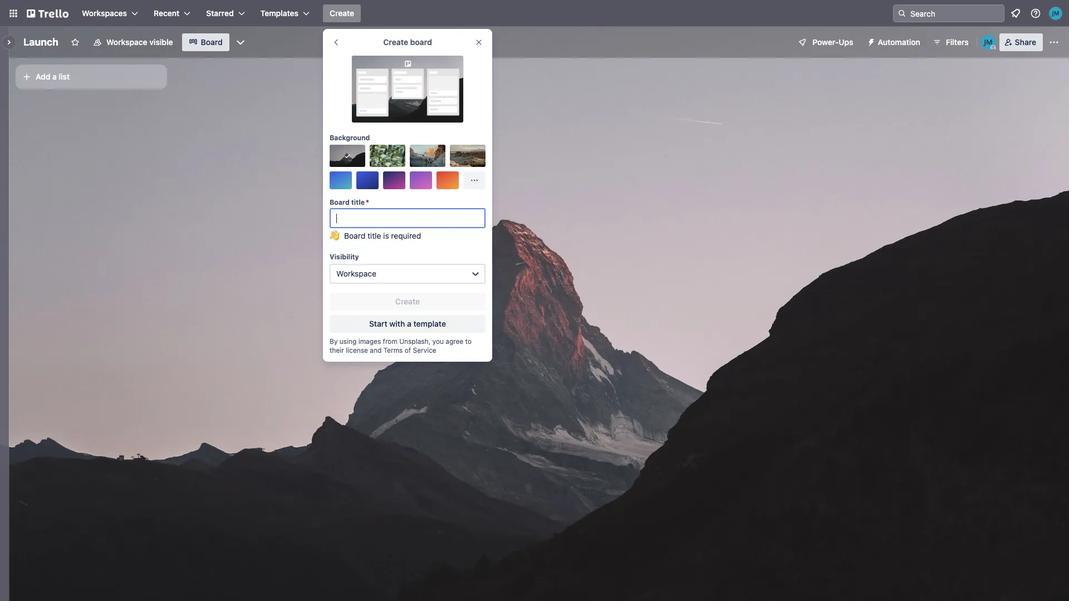 Task type: vqa. For each thing, say whether or not it's contained in the screenshot.
sm icon to the bottom
no



Task type: locate. For each thing, give the bounding box(es) containing it.
1 vertical spatial title
[[368, 231, 381, 241]]

workspace for workspace
[[337, 269, 377, 279]]

board right 👋
[[344, 231, 366, 241]]

1 vertical spatial create button
[[330, 293, 486, 311]]

2 vertical spatial create
[[396, 297, 420, 306]]

0 horizontal spatial a
[[52, 72, 57, 81]]

create for create board
[[383, 37, 408, 47]]

👋 board title is required
[[330, 231, 421, 241]]

0 vertical spatial create button
[[323, 4, 361, 22]]

start with a template
[[369, 319, 446, 329]]

board left 'customize views' icon
[[201, 37, 223, 47]]

visible
[[149, 37, 173, 47]]

launch
[[23, 36, 58, 48]]

1 vertical spatial a
[[407, 319, 412, 329]]

workspace down visibility
[[337, 269, 377, 279]]

*
[[366, 198, 369, 207]]

add
[[36, 72, 50, 81]]

jeremy miller (jeremymiller198) image right filters
[[981, 35, 997, 50]]

0 vertical spatial board
[[201, 37, 223, 47]]

workspace for workspace visible
[[106, 37, 147, 47]]

license and terms of service
[[346, 347, 437, 355]]

list
[[59, 72, 70, 81]]

board
[[201, 37, 223, 47], [330, 198, 350, 207], [344, 231, 366, 241]]

0 horizontal spatial jeremy miller (jeremymiller198) image
[[981, 35, 997, 50]]

board link
[[182, 33, 229, 51]]

by
[[330, 338, 338, 346]]

0 vertical spatial workspace
[[106, 37, 147, 47]]

star or unstar board image
[[71, 38, 80, 47]]

board
[[410, 37, 432, 47]]

automation button
[[863, 33, 928, 51]]

a left list
[[52, 72, 57, 81]]

create
[[330, 8, 354, 18], [383, 37, 408, 47], [396, 297, 420, 306]]

1 vertical spatial board
[[330, 198, 350, 207]]

title left is
[[368, 231, 381, 241]]

1 vertical spatial jeremy miller (jeremymiller198) image
[[981, 35, 997, 50]]

1 horizontal spatial a
[[407, 319, 412, 329]]

title
[[351, 198, 365, 207], [368, 231, 381, 241]]

board left the *
[[330, 198, 350, 207]]

automation
[[878, 37, 921, 47]]

1 horizontal spatial workspace
[[337, 269, 377, 279]]

workspace inside button
[[106, 37, 147, 47]]

1 vertical spatial workspace
[[337, 269, 377, 279]]

sm image
[[863, 33, 878, 49]]

images
[[359, 338, 381, 346]]

Board name text field
[[18, 33, 64, 51]]

title left the *
[[351, 198, 365, 207]]

a
[[52, 72, 57, 81], [407, 319, 412, 329]]

0 horizontal spatial workspace
[[106, 37, 147, 47]]

jeremy miller (jeremymiller198) image
[[1050, 7, 1063, 20], [981, 35, 997, 50]]

start with a template button
[[330, 315, 486, 333]]

workspace visible button
[[86, 33, 180, 51]]

create up return to previous screen icon
[[330, 8, 354, 18]]

starred button
[[200, 4, 252, 22]]

jeremy miller (jeremymiller198) image right the open information menu "icon"
[[1050, 7, 1063, 20]]

add a list
[[36, 72, 70, 81]]

0 horizontal spatial title
[[351, 198, 365, 207]]

terms of service link
[[384, 347, 437, 355]]

start
[[369, 319, 388, 329]]

create button up start with a template
[[330, 293, 486, 311]]

None text field
[[330, 208, 486, 228]]

create button up return to previous screen icon
[[323, 4, 361, 22]]

create inside primary element
[[330, 8, 354, 18]]

board for board
[[201, 37, 223, 47]]

0 vertical spatial title
[[351, 198, 365, 207]]

create button
[[323, 4, 361, 22], [330, 293, 486, 311]]

custom image image
[[343, 152, 352, 160]]

starred
[[206, 8, 234, 18]]

you
[[433, 338, 444, 346]]

1 vertical spatial create
[[383, 37, 408, 47]]

ups
[[839, 37, 854, 47]]

workspace
[[106, 37, 147, 47], [337, 269, 377, 279]]

create left board
[[383, 37, 408, 47]]

0 notifications image
[[1010, 7, 1023, 20]]

0 vertical spatial a
[[52, 72, 57, 81]]

add a list button
[[16, 65, 167, 89]]

back to home image
[[27, 4, 69, 22]]

create up start with a template
[[396, 297, 420, 306]]

2 vertical spatial board
[[344, 231, 366, 241]]

workspace down workspaces popup button at the left top
[[106, 37, 147, 47]]

0 vertical spatial jeremy miller (jeremymiller198) image
[[1050, 7, 1063, 20]]

a right with
[[407, 319, 412, 329]]

search image
[[898, 9, 907, 18]]

1 horizontal spatial jeremy miller (jeremymiller198) image
[[1050, 7, 1063, 20]]

power-ups
[[813, 37, 854, 47]]

0 vertical spatial create
[[330, 8, 354, 18]]



Task type: describe. For each thing, give the bounding box(es) containing it.
with
[[390, 319, 405, 329]]

filters
[[946, 37, 969, 47]]

switch to… image
[[8, 8, 19, 19]]

filters button
[[930, 33, 973, 51]]

Search field
[[907, 5, 1005, 22]]

by using images from unsplash, you agree to their
[[330, 338, 472, 355]]

from
[[383, 338, 398, 346]]

templates
[[261, 8, 299, 18]]

power-ups button
[[791, 33, 861, 51]]

templates button
[[254, 4, 316, 22]]

and
[[370, 347, 382, 355]]

show menu image
[[1049, 37, 1060, 48]]

background element
[[330, 145, 486, 189]]

recent
[[154, 8, 180, 18]]

open information menu image
[[1031, 8, 1042, 19]]

required
[[391, 231, 421, 241]]

visibility
[[330, 253, 359, 261]]

board for board title *
[[330, 198, 350, 207]]

jeremy miller (jeremymiller198) image inside primary element
[[1050, 7, 1063, 20]]

return to previous screen image
[[332, 38, 341, 47]]

is
[[383, 231, 389, 241]]

share
[[1016, 37, 1037, 47]]

agree
[[446, 338, 464, 346]]

template
[[414, 319, 446, 329]]

license link
[[346, 347, 368, 355]]

close popover image
[[475, 38, 484, 47]]

create for the bottom create button
[[396, 297, 420, 306]]

of
[[405, 347, 411, 355]]

license
[[346, 347, 368, 355]]

create button inside primary element
[[323, 4, 361, 22]]

to
[[466, 338, 472, 346]]

workspace visible
[[106, 37, 173, 47]]

wave image
[[330, 231, 340, 246]]

terms
[[384, 347, 403, 355]]

this member is an admin of this board. image
[[991, 45, 996, 50]]

👋
[[330, 231, 340, 241]]

primary element
[[0, 0, 1070, 27]]

recent button
[[147, 4, 197, 22]]

unsplash,
[[400, 338, 431, 346]]

workspaces
[[82, 8, 127, 18]]

customize views image
[[235, 37, 246, 48]]

using
[[340, 338, 357, 346]]

background
[[330, 134, 370, 142]]

board title *
[[330, 198, 369, 207]]

workspaces button
[[75, 4, 145, 22]]

service
[[413, 347, 437, 355]]

1 horizontal spatial title
[[368, 231, 381, 241]]

power-
[[813, 37, 839, 47]]

share button
[[1000, 33, 1044, 51]]

create board
[[383, 37, 432, 47]]

their
[[330, 347, 344, 355]]



